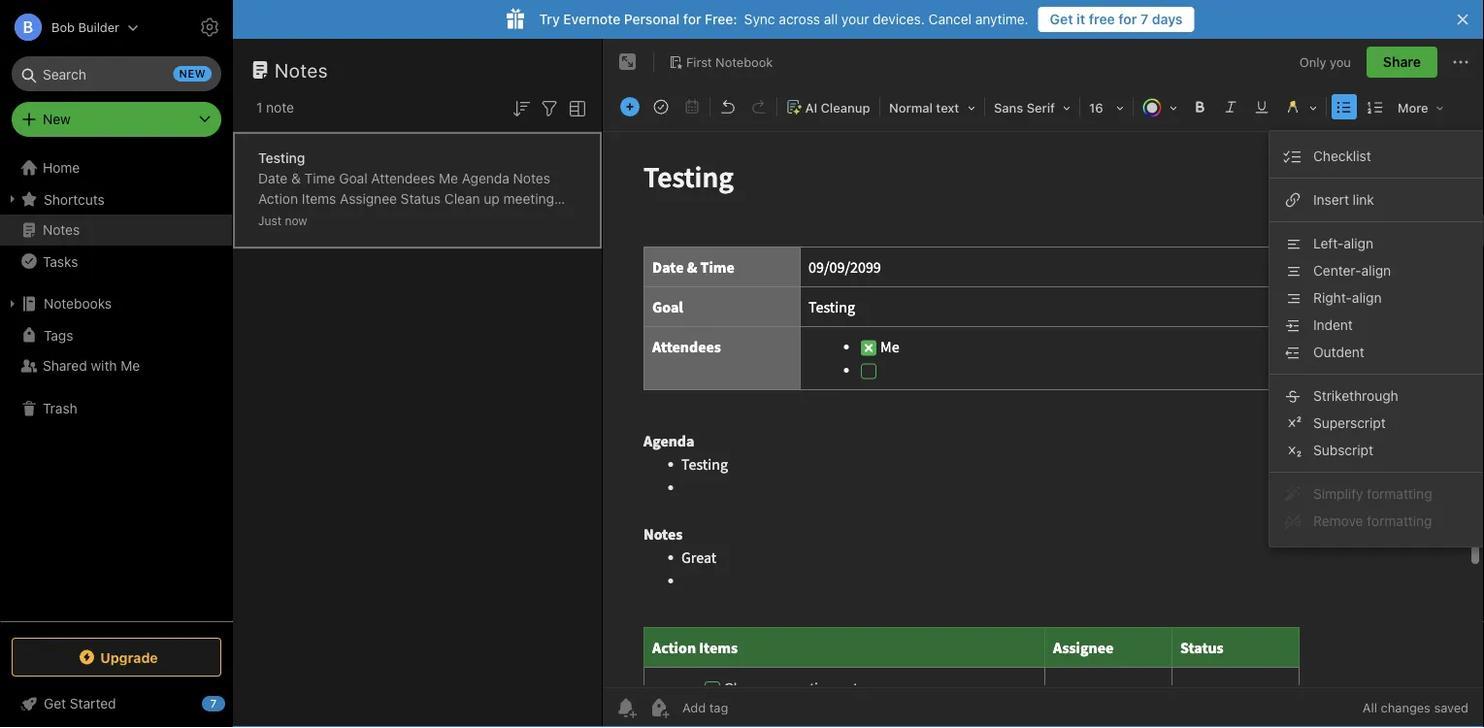 Task type: vqa. For each thing, say whether or not it's contained in the screenshot.
Main element
no



Task type: describe. For each thing, give the bounding box(es) containing it.
more
[[1398, 100, 1429, 115]]

share button
[[1367, 47, 1438, 78]]

remove formatting link
[[1270, 508, 1483, 535]]

date & time goal attendees me agenda notes action items assignee status clean up meeting notes send out meeting notes and action items
[[258, 170, 554, 227]]

personal
[[624, 11, 680, 27]]

testing
[[258, 150, 305, 166]]

notes inside tree
[[43, 222, 80, 238]]

devices.
[[873, 11, 925, 27]]

simplify formatting link
[[1270, 481, 1483, 508]]

all
[[824, 11, 838, 27]]

subscript
[[1313, 442, 1373, 458]]

superscript link
[[1270, 410, 1483, 437]]

subscript link
[[1270, 437, 1483, 464]]

sans serif
[[994, 100, 1055, 115]]

date
[[258, 170, 288, 186]]

evernote
[[563, 11, 621, 27]]

free
[[1089, 11, 1115, 27]]

16
[[1089, 100, 1103, 115]]

expand note image
[[616, 50, 640, 74]]

action
[[258, 191, 298, 207]]

home
[[43, 160, 80, 176]]

for for 7
[[1119, 11, 1137, 27]]

tasks
[[43, 253, 78, 269]]

expand notebooks image
[[5, 296, 20, 312]]

Font family field
[[987, 93, 1077, 121]]

shared
[[43, 358, 87, 374]]

formatting for remove formatting
[[1367, 513, 1432, 529]]

and
[[450, 211, 473, 227]]

center-align
[[1313, 263, 1391, 279]]

goal
[[339, 170, 368, 186]]

ai
[[805, 100, 817, 115]]

shortcuts
[[44, 191, 105, 207]]

all changes saved
[[1363, 700, 1469, 715]]

cleanup
[[821, 100, 870, 115]]

get it free for 7 days
[[1050, 11, 1183, 27]]

for for free:
[[683, 11, 701, 27]]

checklist link
[[1270, 143, 1483, 170]]

new button
[[12, 102, 221, 137]]

tree containing home
[[0, 152, 233, 620]]

align for center-
[[1361, 263, 1391, 279]]

with
[[91, 358, 117, 374]]

italic image
[[1217, 93, 1244, 120]]

Sort options field
[[510, 95, 533, 120]]

first
[[686, 54, 712, 69]]

normal
[[889, 100, 933, 115]]

try evernote personal for free: sync across all your devices. cancel anytime.
[[539, 11, 1029, 27]]

just
[[258, 214, 282, 228]]

items
[[302, 191, 336, 207]]

notebooks link
[[0, 288, 232, 319]]

bob
[[51, 20, 75, 34]]

remove formatting
[[1313, 513, 1432, 529]]

first notebook
[[686, 54, 773, 69]]

More actions field
[[1449, 47, 1473, 78]]

notes link
[[0, 215, 232, 246]]

ai cleanup button
[[779, 93, 878, 121]]

right-align
[[1313, 290, 1382, 306]]

shared with me link
[[0, 350, 232, 381]]

Add filters field
[[538, 95, 561, 120]]

builder
[[78, 20, 119, 34]]

right-align link
[[1270, 284, 1483, 312]]

outdent
[[1313, 344, 1365, 360]]

insert link link
[[1270, 186, 1483, 214]]

share
[[1383, 54, 1421, 70]]

superscript
[[1313, 415, 1386, 431]]

you
[[1330, 55, 1351, 69]]

bulleted list image
[[1331, 93, 1358, 120]]

Help and Learning task checklist field
[[0, 688, 233, 719]]

insert link
[[1313, 192, 1374, 208]]

try
[[539, 11, 560, 27]]

7 inside help and learning task checklist field
[[210, 697, 217, 710]]

remove
[[1313, 513, 1363, 529]]

strikethrough link
[[1270, 382, 1483, 410]]

attendees
[[371, 170, 435, 186]]

get for get it free for 7 days
[[1050, 11, 1073, 27]]

link
[[1353, 192, 1374, 208]]

2 notes from the left
[[411, 211, 446, 227]]

left-align link
[[1270, 230, 1483, 257]]

1
[[256, 99, 262, 116]]

tags button
[[0, 319, 232, 350]]

dropdown list menu
[[1270, 143, 1483, 535]]

agenda
[[462, 170, 510, 186]]

up
[[484, 191, 500, 207]]

1 horizontal spatial notes
[[275, 58, 328, 81]]

click to collapse image
[[226, 691, 240, 714]]

only
[[1300, 55, 1326, 69]]

sans
[[994, 100, 1023, 115]]

add a reminder image
[[614, 696, 638, 719]]

started
[[70, 696, 116, 712]]

undo image
[[714, 93, 742, 120]]



Task type: locate. For each thing, give the bounding box(es) containing it.
formatting up remove formatting link
[[1367, 486, 1432, 502]]

2 vertical spatial notes
[[43, 222, 80, 238]]

meeting up items
[[503, 191, 554, 207]]

across
[[779, 11, 820, 27]]

7 left the click to collapse image at the bottom left of page
[[210, 697, 217, 710]]

notes down the "action"
[[258, 211, 293, 227]]

get left started
[[44, 696, 66, 712]]

notes up items
[[513, 170, 550, 186]]

get for get started
[[44, 696, 66, 712]]

get left it
[[1050, 11, 1073, 27]]

home link
[[0, 152, 233, 183]]

1 notes from the left
[[258, 211, 293, 227]]

for right free
[[1119, 11, 1137, 27]]

only you
[[1300, 55, 1351, 69]]

more actions image
[[1449, 50, 1473, 74]]

new search field
[[25, 56, 212, 91]]

Insert field
[[615, 93, 645, 120]]

ai cleanup
[[805, 100, 870, 115]]

1 vertical spatial meeting
[[357, 211, 408, 227]]

strikethrough
[[1313, 388, 1399, 404]]

meeting down "assignee"
[[357, 211, 408, 227]]

1 vertical spatial 7
[[210, 697, 217, 710]]

me up clean
[[439, 170, 458, 186]]

clean
[[444, 191, 480, 207]]

it
[[1077, 11, 1085, 27]]

2 vertical spatial align
[[1352, 290, 1382, 306]]

0 vertical spatial align
[[1344, 235, 1374, 251]]

Search text field
[[25, 56, 208, 91]]

underline image
[[1248, 93, 1276, 120]]

1 vertical spatial me
[[121, 358, 140, 374]]

new
[[43, 111, 71, 127]]

free:
[[705, 11, 737, 27]]

indent
[[1313, 317, 1353, 333]]

align down left-align link
[[1361, 263, 1391, 279]]

get started
[[44, 696, 116, 712]]

1 horizontal spatial 7
[[1141, 11, 1149, 27]]

task image
[[647, 93, 675, 120]]

note window element
[[603, 39, 1484, 727]]

upgrade button
[[12, 638, 221, 677]]

Font color field
[[1136, 93, 1184, 121]]

7 inside button
[[1141, 11, 1149, 27]]

2 horizontal spatial notes
[[513, 170, 550, 186]]

all
[[1363, 700, 1377, 715]]

normal text
[[889, 100, 959, 115]]

get it free for 7 days button
[[1038, 7, 1194, 32]]

tags
[[44, 327, 73, 343]]

align up center-align
[[1344, 235, 1374, 251]]

numbered list image
[[1362, 93, 1389, 120]]

upgrade
[[100, 649, 158, 665]]

formatting for simplify formatting
[[1367, 486, 1432, 502]]

0 horizontal spatial get
[[44, 696, 66, 712]]

for
[[683, 11, 701, 27], [1119, 11, 1137, 27]]

notes
[[258, 211, 293, 227], [411, 211, 446, 227]]

1 vertical spatial align
[[1361, 263, 1391, 279]]

1 horizontal spatial notes
[[411, 211, 446, 227]]

get inside button
[[1050, 11, 1073, 27]]

Heading level field
[[882, 93, 982, 121]]

0 horizontal spatial me
[[121, 358, 140, 374]]

trash link
[[0, 393, 232, 424]]

settings image
[[198, 16, 221, 39]]

formatting down simplify formatting link in the right bottom of the page
[[1367, 513, 1432, 529]]

1 vertical spatial formatting
[[1367, 513, 1432, 529]]

get inside help and learning task checklist field
[[44, 696, 66, 712]]

1 vertical spatial notes
[[513, 170, 550, 186]]

More field
[[1391, 93, 1451, 121]]

action
[[477, 211, 516, 227]]

just now
[[258, 214, 307, 228]]

align for right-
[[1352, 290, 1382, 306]]

0 vertical spatial formatting
[[1367, 486, 1432, 502]]

1 note
[[256, 99, 294, 116]]

Font size field
[[1082, 93, 1131, 121]]

me
[[439, 170, 458, 186], [121, 358, 140, 374]]

send
[[297, 211, 329, 227]]

trash
[[43, 400, 77, 416]]

2 for from the left
[[1119, 11, 1137, 27]]

notes down status
[[411, 211, 446, 227]]

0 horizontal spatial for
[[683, 11, 701, 27]]

shortcuts button
[[0, 183, 232, 215]]

Note Editor text field
[[603, 132, 1484, 687]]

note
[[266, 99, 294, 116]]

1 horizontal spatial me
[[439, 170, 458, 186]]

notes inside date & time goal attendees me agenda notes action items assignee status clean up meeting notes send out meeting notes and action items
[[513, 170, 550, 186]]

me inside tree
[[121, 358, 140, 374]]

0 horizontal spatial meeting
[[357, 211, 408, 227]]

for inside the 'get it free for 7 days' button
[[1119, 11, 1137, 27]]

1 horizontal spatial for
[[1119, 11, 1137, 27]]

add tag image
[[647, 696, 671, 719]]

0 vertical spatial notes
[[275, 58, 328, 81]]

center-
[[1313, 263, 1361, 279]]

0 vertical spatial get
[[1050, 11, 1073, 27]]

out
[[333, 211, 353, 227]]

your
[[842, 11, 869, 27]]

center-align link
[[1270, 257, 1483, 284]]

2 formatting from the top
[[1367, 513, 1432, 529]]

bob builder
[[51, 20, 119, 34]]

Add tag field
[[680, 699, 826, 716]]

0 horizontal spatial notes
[[43, 222, 80, 238]]

bold image
[[1186, 93, 1213, 120]]

0 vertical spatial meeting
[[503, 191, 554, 207]]

right-
[[1313, 290, 1352, 306]]

now
[[285, 214, 307, 228]]

me right the with
[[121, 358, 140, 374]]

me inside date & time goal attendees me agenda notes action items assignee status clean up meeting notes send out meeting notes and action items
[[439, 170, 458, 186]]

outdent link
[[1270, 339, 1483, 366]]

saved
[[1434, 700, 1469, 715]]

simplify
[[1313, 486, 1363, 502]]

shared with me
[[43, 358, 140, 374]]

Highlight field
[[1277, 93, 1324, 121]]

1 for from the left
[[683, 11, 701, 27]]

0 horizontal spatial 7
[[210, 697, 217, 710]]

changes
[[1381, 700, 1431, 715]]

7 left days
[[1141, 11, 1149, 27]]

Account field
[[0, 8, 139, 47]]

0 horizontal spatial notes
[[258, 211, 293, 227]]

1 vertical spatial get
[[44, 696, 66, 712]]

View options field
[[561, 95, 589, 120]]

time
[[304, 170, 335, 186]]

tree
[[0, 152, 233, 620]]

checklist
[[1313, 148, 1371, 164]]

notebooks
[[44, 296, 112, 312]]

serif
[[1027, 100, 1055, 115]]

0 vertical spatial me
[[439, 170, 458, 186]]

items
[[519, 211, 553, 227]]

text
[[936, 100, 959, 115]]

days
[[1152, 11, 1183, 27]]

0 vertical spatial 7
[[1141, 11, 1149, 27]]

align for left-
[[1344, 235, 1374, 251]]

notes up note
[[275, 58, 328, 81]]

1 formatting from the top
[[1367, 486, 1432, 502]]

anytime.
[[975, 11, 1029, 27]]

notes up tasks
[[43, 222, 80, 238]]

1 horizontal spatial meeting
[[503, 191, 554, 207]]

left-
[[1313, 235, 1344, 251]]

left-align
[[1313, 235, 1374, 251]]

add filters image
[[538, 97, 561, 120]]

new
[[179, 67, 206, 80]]

indent link
[[1270, 312, 1483, 339]]

status
[[401, 191, 441, 207]]

sync
[[744, 11, 775, 27]]

cancel
[[929, 11, 972, 27]]

insert
[[1313, 192, 1349, 208]]

align down center-align link
[[1352, 290, 1382, 306]]

1 horizontal spatial get
[[1050, 11, 1073, 27]]

for left free:
[[683, 11, 701, 27]]

7
[[1141, 11, 1149, 27], [210, 697, 217, 710]]

first notebook button
[[662, 49, 780, 76]]



